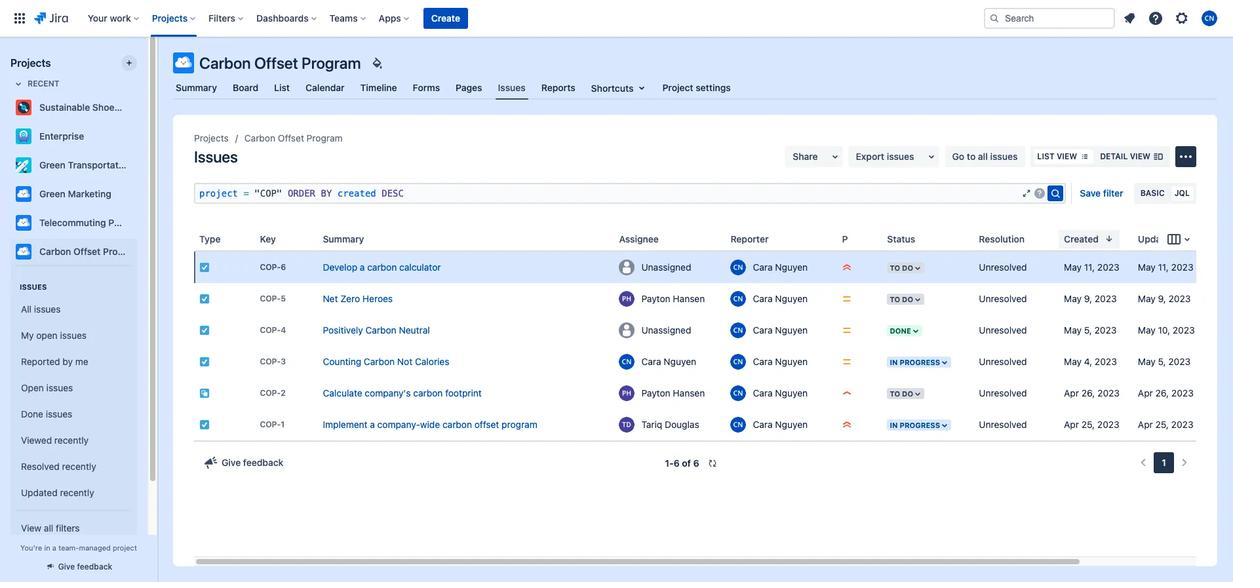 Task type: locate. For each thing, give the bounding box(es) containing it.
carbon up the board
[[199, 54, 251, 72]]

save
[[1081, 188, 1101, 199]]

3
[[281, 357, 286, 367]]

cop-2 link
[[260, 389, 286, 398]]

5, up the 4,
[[1085, 325, 1093, 336]]

group
[[16, 265, 132, 550]]

resolved recently link
[[16, 454, 132, 480]]

0 vertical spatial 5,
[[1085, 325, 1093, 336]]

filters
[[56, 523, 80, 534]]

3 add to starred image from the top
[[133, 186, 149, 202]]

assignee
[[619, 233, 659, 244]]

1 horizontal spatial 11,
[[1159, 262, 1169, 273]]

develop a carbon calculator
[[323, 262, 441, 273]]

cop-1 link
[[260, 420, 285, 430]]

desc
[[382, 188, 404, 199]]

may
[[1065, 262, 1082, 273], [1139, 262, 1156, 273], [1065, 293, 1082, 304], [1139, 293, 1156, 304], [1065, 325, 1082, 336], [1139, 325, 1156, 336], [1065, 356, 1082, 367], [1139, 356, 1156, 367]]

1 26, from the left
[[1082, 388, 1096, 399]]

1 unassigned from the top
[[642, 262, 692, 273]]

3 medium image from the top
[[843, 357, 853, 367]]

wide
[[420, 419, 440, 430]]

3 cop- from the top
[[260, 326, 281, 335]]

0 vertical spatial updated
[[1139, 233, 1176, 244]]

1 medium image from the top
[[843, 294, 853, 304]]

issues for issues group
[[20, 283, 47, 291]]

3 drag column image from the left
[[1133, 231, 1149, 247]]

0 horizontal spatial carbon offset program link
[[10, 239, 140, 265]]

1 horizontal spatial apr 25, 2023
[[1139, 419, 1194, 430]]

give feedback button down cop-1 link
[[195, 453, 291, 474]]

apr 25, 2023 up 1 button in the bottom of the page
[[1139, 419, 1194, 430]]

1 9, from the left
[[1085, 293, 1093, 304]]

carbon for calculator
[[367, 262, 397, 273]]

drag column image inside the summary button
[[318, 231, 334, 247]]

unassigned for develop a carbon calculator
[[642, 262, 692, 273]]

timeline
[[361, 82, 397, 93]]

issues right all
[[34, 303, 61, 315]]

5 unresolved from the top
[[980, 388, 1028, 399]]

offset down list link
[[278, 132, 304, 144]]

projects inside popup button
[[152, 12, 188, 24]]

1 horizontal spatial view
[[1131, 152, 1151, 161]]

add to starred image up policy
[[133, 186, 149, 202]]

0 vertical spatial projects
[[152, 12, 188, 24]]

key
[[260, 233, 276, 244]]

2 add to starred image from the top
[[133, 157, 149, 173]]

2023
[[1098, 262, 1120, 273], [1172, 262, 1194, 273], [1095, 293, 1117, 304], [1169, 293, 1191, 304], [1095, 325, 1117, 336], [1173, 325, 1196, 336], [1095, 356, 1118, 367], [1169, 356, 1191, 367], [1098, 388, 1120, 399], [1172, 388, 1194, 399], [1098, 419, 1120, 430], [1172, 419, 1194, 430]]

carbon offset program up list link
[[199, 54, 361, 72]]

viewed recently
[[21, 435, 89, 446]]

0 vertical spatial recently
[[54, 435, 89, 446]]

1 cop- from the top
[[260, 263, 281, 272]]

drag column image inside the "resolution" button
[[974, 231, 990, 247]]

0 vertical spatial a
[[360, 262, 365, 273]]

pages
[[456, 82, 482, 93]]

calendar link
[[303, 76, 347, 100]]

carbon offset program link down list link
[[245, 131, 343, 146]]

projects for projects link
[[194, 132, 229, 144]]

give feedback down cop-1 link
[[222, 457, 284, 468]]

26, down 10,
[[1156, 388, 1170, 399]]

1 horizontal spatial 1
[[1163, 457, 1167, 468]]

list view
[[1038, 152, 1078, 161]]

1 horizontal spatial project
[[199, 188, 238, 199]]

project left =
[[199, 188, 238, 199]]

1 vertical spatial highest image
[[843, 420, 853, 430]]

cop- for implement a company-wide carbon offset program
[[260, 420, 281, 430]]

neutral
[[399, 325, 430, 336]]

offset up list link
[[254, 54, 298, 72]]

issues
[[498, 82, 526, 93], [194, 148, 238, 166], [20, 283, 47, 291]]

issues link
[[496, 76, 529, 100]]

add to starred image down initiative
[[133, 129, 149, 144]]

1 horizontal spatial 9,
[[1159, 293, 1167, 304]]

issues down projects link
[[194, 148, 238, 166]]

0 vertical spatial add to starred image
[[133, 129, 149, 144]]

2 cop- from the top
[[260, 294, 281, 304]]

medium image
[[843, 294, 853, 304], [843, 325, 853, 336], [843, 357, 853, 367]]

3 add to starred image from the top
[[133, 244, 149, 260]]

task image
[[199, 262, 210, 273], [199, 294, 210, 304], [199, 325, 210, 336], [199, 357, 210, 367]]

green down the green transportation link
[[39, 188, 66, 199]]

apr 26, 2023 down may 4, 2023
[[1065, 388, 1120, 399]]

import and bulk change issues image
[[1179, 149, 1194, 165]]

2 vertical spatial carbon offset program
[[39, 246, 140, 257]]

0 vertical spatial green
[[39, 159, 66, 171]]

2 unassigned from the top
[[642, 325, 692, 336]]

program down calendar link
[[307, 132, 343, 144]]

feedback down managed
[[77, 562, 112, 572]]

6
[[281, 263, 286, 272], [674, 458, 680, 469], [694, 458, 700, 469]]

net zero heroes
[[323, 293, 393, 304]]

program
[[302, 54, 361, 72], [307, 132, 343, 144], [103, 246, 140, 257]]

green down enterprise
[[39, 159, 66, 171]]

cop- up cop-1 link
[[260, 389, 281, 398]]

project right managed
[[113, 544, 137, 552]]

updated
[[1139, 233, 1176, 244], [21, 487, 58, 498]]

2 horizontal spatial a
[[370, 419, 375, 430]]

0 horizontal spatial 1
[[281, 420, 285, 430]]

cop- down key
[[260, 263, 281, 272]]

carbon offset program down telecommuting policy
[[39, 246, 140, 257]]

1 horizontal spatial 6
[[674, 458, 680, 469]]

2 task image from the top
[[199, 294, 210, 304]]

5 cop- from the top
[[260, 389, 281, 398]]

list for list view
[[1038, 152, 1055, 161]]

all
[[21, 303, 32, 315]]

2 highest image from the top
[[843, 420, 853, 430]]

banner
[[0, 0, 1234, 37]]

feedback down cop-1 link
[[243, 457, 284, 468]]

list right the board
[[274, 82, 290, 93]]

0 vertical spatial all
[[979, 151, 988, 162]]

green for green transportation
[[39, 159, 66, 171]]

2 may 11, 2023 from the left
[[1139, 262, 1194, 273]]

set background color image
[[369, 55, 385, 71]]

drag column image inside key button
[[255, 231, 271, 247]]

0 horizontal spatial 9,
[[1085, 293, 1093, 304]]

done issues
[[21, 408, 72, 420]]

summary left the board
[[176, 82, 217, 93]]

2 horizontal spatial drag column image
[[1133, 231, 1149, 247]]

4 cop- from the top
[[260, 357, 281, 367]]

recently for resolved recently
[[62, 461, 96, 472]]

cop- up "cop-2"
[[260, 357, 281, 367]]

0 vertical spatial carbon offset program
[[199, 54, 361, 72]]

1 view from the left
[[1057, 152, 1078, 161]]

list up syntax help icon
[[1038, 152, 1055, 161]]

1 horizontal spatial may 9, 2023
[[1139, 293, 1191, 304]]

unassigned for positively carbon neutral
[[642, 325, 692, 336]]

give feedback down you're in a team-managed project
[[58, 562, 112, 572]]

0 horizontal spatial 25,
[[1082, 419, 1095, 430]]

updated recently
[[21, 487, 94, 498]]

1 task image from the top
[[199, 262, 210, 273]]

0 vertical spatial may 5, 2023
[[1065, 325, 1117, 336]]

1 row from the top
[[194, 252, 1234, 283]]

unresolved for apr 25, 2023
[[980, 419, 1028, 430]]

0 horizontal spatial updated
[[21, 487, 58, 498]]

2 add to starred image from the top
[[133, 215, 149, 231]]

calculate
[[323, 388, 362, 399]]

0 horizontal spatial view
[[1057, 152, 1078, 161]]

may 11, 2023 down created button
[[1065, 262, 1120, 273]]

5 row from the top
[[194, 378, 1234, 409]]

reporter button
[[726, 230, 790, 248]]

3 row from the top
[[194, 315, 1234, 346]]

1 11, from the left
[[1085, 262, 1095, 273]]

1 horizontal spatial 26,
[[1156, 388, 1170, 399]]

2 horizontal spatial projects
[[194, 132, 229, 144]]

1 horizontal spatial projects
[[152, 12, 188, 24]]

0 vertical spatial issues
[[498, 82, 526, 93]]

0 vertical spatial offset
[[254, 54, 298, 72]]

1 vertical spatial summary
[[323, 233, 364, 244]]

1 horizontal spatial list
[[1038, 152, 1055, 161]]

drag column image
[[194, 231, 210, 247], [255, 231, 271, 247], [318, 231, 334, 247]]

9, down created button
[[1085, 293, 1093, 304]]

2 horizontal spatial drag column image
[[318, 231, 334, 247]]

1 vertical spatial all
[[44, 523, 53, 534]]

highest image down p
[[843, 262, 853, 273]]

1 vertical spatial carbon
[[413, 388, 443, 399]]

0 horizontal spatial issues
[[20, 283, 47, 291]]

settings image
[[1175, 10, 1191, 26]]

give feedback button down you're in a team-managed project
[[37, 556, 120, 578]]

0 horizontal spatial 26,
[[1082, 388, 1096, 399]]

unresolved for may 11, 2023
[[980, 262, 1028, 273]]

recently down done issues link
[[54, 435, 89, 446]]

6 down key button
[[281, 263, 286, 272]]

1 inside issues element
[[281, 420, 285, 430]]

green for green marketing
[[39, 188, 66, 199]]

1 vertical spatial a
[[370, 419, 375, 430]]

1 vertical spatial offset
[[278, 132, 304, 144]]

may 9, 2023
[[1065, 293, 1117, 304], [1139, 293, 1191, 304]]

2 vertical spatial program
[[103, 246, 140, 257]]

highest image for may 11, 2023
[[843, 262, 853, 273]]

updated inside button
[[1139, 233, 1176, 244]]

0 horizontal spatial give feedback
[[58, 562, 112, 572]]

1 vertical spatial list
[[1038, 152, 1055, 161]]

issues down all issues link
[[60, 330, 87, 341]]

cop- down cop-5
[[260, 326, 281, 335]]

settings
[[696, 82, 731, 93]]

1 vertical spatial carbon offset program link
[[10, 239, 140, 265]]

1 vertical spatial project
[[113, 544, 137, 552]]

recently for updated recently
[[60, 487, 94, 498]]

unresolved for may 4, 2023
[[980, 356, 1028, 367]]

reporter
[[731, 233, 769, 244]]

1 drag column image from the left
[[194, 231, 210, 247]]

search image
[[1048, 186, 1064, 201]]

issues inside button
[[887, 151, 915, 162]]

1 horizontal spatial drag column image
[[255, 231, 271, 247]]

search image
[[990, 13, 1000, 24]]

carbon offset program link down the 'telecommuting policy' link
[[10, 239, 140, 265]]

issues element
[[194, 228, 1234, 441]]

apps button
[[375, 8, 414, 29]]

updated left chevron down icon
[[1139, 233, 1176, 244]]

add to starred image for carbon offset program
[[133, 244, 149, 260]]

p button
[[837, 230, 869, 248]]

3 unresolved from the top
[[980, 325, 1028, 336]]

0 horizontal spatial 6
[[281, 263, 286, 272]]

6 cop- from the top
[[260, 420, 281, 430]]

a right "develop"
[[360, 262, 365, 273]]

a left "company-"
[[370, 419, 375, 430]]

1 vertical spatial give feedback
[[58, 562, 112, 572]]

may 5, 2023 up may 4, 2023
[[1065, 325, 1117, 336]]

6 right of
[[694, 458, 700, 469]]

create button
[[424, 8, 468, 29]]

1 vertical spatial medium image
[[843, 325, 853, 336]]

program down policy
[[103, 246, 140, 257]]

26, down the 4,
[[1082, 388, 1096, 399]]

all inside "link"
[[44, 523, 53, 534]]

projects up the recent
[[10, 57, 51, 69]]

you're
[[20, 544, 42, 552]]

counting carbon not calories
[[323, 356, 450, 367]]

1 horizontal spatial may 11, 2023
[[1139, 262, 1194, 273]]

4 task image from the top
[[199, 357, 210, 367]]

positively
[[323, 325, 363, 336]]

cop-6
[[260, 263, 286, 272]]

feedback
[[243, 457, 284, 468], [77, 562, 112, 572]]

issues
[[887, 151, 915, 162], [991, 151, 1018, 162], [34, 303, 61, 315], [60, 330, 87, 341], [46, 382, 73, 393], [46, 408, 72, 420]]

6 unresolved from the top
[[980, 419, 1028, 430]]

recently inside 'link'
[[54, 435, 89, 446]]

in
[[44, 544, 50, 552]]

0 vertical spatial give feedback button
[[195, 453, 291, 474]]

0 vertical spatial medium image
[[843, 294, 853, 304]]

of
[[682, 458, 691, 469]]

highest image for apr 25, 2023
[[843, 420, 853, 430]]

1 vertical spatial add to starred image
[[133, 215, 149, 231]]

2 apr 26, 2023 from the left
[[1139, 388, 1194, 399]]

issues up all
[[20, 283, 47, 291]]

project = "cop" order by created desc
[[199, 188, 404, 199]]

unresolved for may 9, 2023
[[980, 293, 1028, 304]]

drag column image
[[974, 231, 990, 247], [1059, 231, 1075, 247], [1133, 231, 1149, 247]]

projects up sidebar navigation icon
[[152, 12, 188, 24]]

11, down created button
[[1085, 262, 1095, 273]]

apr 25, 2023
[[1065, 419, 1120, 430], [1139, 419, 1194, 430]]

2 11, from the left
[[1159, 262, 1169, 273]]

1 green from the top
[[39, 159, 66, 171]]

2 green from the top
[[39, 188, 66, 199]]

pages link
[[453, 76, 485, 100]]

0 vertical spatial add to starred image
[[133, 100, 149, 115]]

issues inside issues group
[[20, 283, 47, 291]]

0 horizontal spatial drag column image
[[194, 231, 210, 247]]

filter
[[1104, 188, 1124, 199]]

recently down viewed recently 'link'
[[62, 461, 96, 472]]

give
[[222, 457, 241, 468], [58, 562, 75, 572]]

0 horizontal spatial a
[[52, 544, 56, 552]]

1 may 11, 2023 from the left
[[1065, 262, 1120, 273]]

0 horizontal spatial all
[[44, 523, 53, 534]]

row containing calculate company's carbon footprint
[[194, 378, 1234, 409]]

share
[[793, 151, 818, 162]]

1 vertical spatial give
[[58, 562, 75, 572]]

editor image
[[1022, 188, 1033, 199]]

summary up "develop"
[[323, 233, 364, 244]]

may 11, 2023 down updated button
[[1139, 262, 1194, 273]]

1 vertical spatial may 5, 2023
[[1139, 356, 1191, 367]]

add to starred image right transportation in the left of the page
[[133, 157, 149, 173]]

sub task image
[[199, 388, 210, 399]]

2 vertical spatial medium image
[[843, 357, 853, 367]]

issues for all issues
[[34, 303, 61, 315]]

0 horizontal spatial apr 25, 2023
[[1065, 419, 1120, 430]]

5, down 10,
[[1159, 356, 1167, 367]]

0 horizontal spatial feedback
[[77, 562, 112, 572]]

list
[[274, 82, 290, 93], [1038, 152, 1055, 161]]

all right view in the bottom left of the page
[[44, 523, 53, 534]]

1 vertical spatial add to starred image
[[133, 157, 149, 173]]

updated inside issues group
[[21, 487, 58, 498]]

primary element
[[8, 0, 985, 37]]

1 vertical spatial projects
[[10, 57, 51, 69]]

1 drag column image from the left
[[974, 231, 990, 247]]

issues for open issues
[[46, 382, 73, 393]]

recently for viewed recently
[[54, 435, 89, 446]]

projects down summary link
[[194, 132, 229, 144]]

apr 26, 2023 down 'may 10, 2023'
[[1139, 388, 1194, 399]]

issues down reported by me
[[46, 382, 73, 393]]

6 left of
[[674, 458, 680, 469]]

5
[[281, 294, 286, 304]]

issues right export
[[887, 151, 915, 162]]

0 vertical spatial give feedback
[[222, 457, 284, 468]]

25, up 1 button in the bottom of the page
[[1156, 419, 1169, 430]]

drag column image inside type button
[[194, 231, 210, 247]]

1 vertical spatial issues
[[194, 148, 238, 166]]

updated down resolved
[[21, 487, 58, 498]]

view for detail view
[[1131, 152, 1151, 161]]

all issues
[[21, 303, 61, 315]]

cop-4 link
[[260, 326, 286, 335]]

1 horizontal spatial summary
[[323, 233, 364, 244]]

carbon down the 'telecommuting policy' link
[[39, 246, 71, 257]]

1 vertical spatial unassigned
[[642, 325, 692, 336]]

carbon up wide
[[413, 388, 443, 399]]

carbon offset program down list link
[[245, 132, 343, 144]]

carbon right projects link
[[245, 132, 275, 144]]

1 apr 25, 2023 from the left
[[1065, 419, 1120, 430]]

2 medium image from the top
[[843, 325, 853, 336]]

0 vertical spatial give
[[222, 457, 241, 468]]

issues right pages
[[498, 82, 526, 93]]

updated button
[[1133, 230, 1197, 248]]

9, up 10,
[[1159, 293, 1167, 304]]

1 add to starred image from the top
[[133, 100, 149, 115]]

issues for done issues
[[46, 408, 72, 420]]

1 horizontal spatial drag column image
[[1059, 231, 1075, 247]]

1 horizontal spatial a
[[360, 262, 365, 273]]

0 horizontal spatial give feedback button
[[37, 556, 120, 578]]

jira image
[[34, 10, 68, 26], [34, 10, 68, 26]]

cop- for net zero heroes
[[260, 294, 281, 304]]

row
[[194, 252, 1234, 283], [194, 283, 1234, 315], [194, 315, 1234, 346], [194, 346, 1234, 378], [194, 378, 1234, 409], [194, 409, 1234, 441]]

unresolved for may 5, 2023
[[980, 325, 1028, 336]]

issues up the viewed recently
[[46, 408, 72, 420]]

viewed recently link
[[16, 428, 132, 454]]

2 horizontal spatial issues
[[498, 82, 526, 93]]

recently down 'resolved recently' link
[[60, 487, 94, 498]]

dashboards button
[[253, 8, 322, 29]]

highest image down high icon
[[843, 420, 853, 430]]

0 vertical spatial carbon
[[367, 262, 397, 273]]

projects for projects popup button
[[152, 12, 188, 24]]

0 vertical spatial highest image
[[843, 262, 853, 273]]

2 25, from the left
[[1156, 419, 1169, 430]]

1 horizontal spatial give feedback
[[222, 457, 284, 468]]

add to starred image
[[133, 100, 149, 115], [133, 215, 149, 231], [133, 244, 149, 260]]

1 vertical spatial 5,
[[1159, 356, 1167, 367]]

2 unresolved from the top
[[980, 293, 1028, 304]]

2 row from the top
[[194, 283, 1234, 315]]

cop- for positively carbon neutral
[[260, 326, 281, 335]]

2 vertical spatial add to starred image
[[133, 186, 149, 202]]

sidebar navigation image
[[143, 52, 172, 79]]

0 horizontal spatial list
[[274, 82, 290, 93]]

1
[[281, 420, 285, 430], [1163, 457, 1167, 468]]

carbon up heroes on the bottom left of page
[[367, 262, 397, 273]]

projects
[[152, 12, 188, 24], [10, 57, 51, 69], [194, 132, 229, 144]]

may 5, 2023 down 10,
[[1139, 356, 1191, 367]]

open share dialog image
[[828, 149, 843, 165]]

positively carbon neutral
[[323, 325, 430, 336]]

board link
[[230, 76, 261, 100]]

4 unresolved from the top
[[980, 356, 1028, 367]]

a for company-
[[370, 419, 375, 430]]

2 vertical spatial a
[[52, 544, 56, 552]]

0 horizontal spatial apr 26, 2023
[[1065, 388, 1120, 399]]

1 horizontal spatial all
[[979, 151, 988, 162]]

cop- down cop-6
[[260, 294, 281, 304]]

3 drag column image from the left
[[318, 231, 334, 247]]

board
[[233, 82, 259, 93]]

implement a company-wide carbon offset program link
[[323, 419, 538, 430]]

tab list
[[165, 76, 1226, 100]]

a right in
[[52, 544, 56, 552]]

0 horizontal spatial may 11, 2023
[[1065, 262, 1120, 273]]

may 9, 2023 down created button
[[1065, 293, 1117, 304]]

6 row from the top
[[194, 409, 1234, 441]]

cop- for develop a carbon calculator
[[260, 263, 281, 272]]

25, down the 4,
[[1082, 419, 1095, 430]]

created button
[[1059, 230, 1120, 248]]

resolution button
[[974, 230, 1046, 248]]

4 row from the top
[[194, 346, 1234, 378]]

6 inside issues element
[[281, 263, 286, 272]]

apr 25, 2023 down may 4, 2023
[[1065, 419, 1120, 430]]

may 11, 2023
[[1065, 262, 1120, 273], [1139, 262, 1194, 273]]

0 vertical spatial carbon offset program link
[[245, 131, 343, 146]]

1 inside 1 button
[[1163, 457, 1167, 468]]

policy
[[108, 217, 134, 228]]

1 vertical spatial 1
[[1163, 457, 1167, 468]]

issues inside issues link
[[498, 82, 526, 93]]

1 horizontal spatial feedback
[[243, 457, 284, 468]]

2 9, from the left
[[1159, 293, 1167, 304]]

1 vertical spatial feedback
[[77, 562, 112, 572]]

cop- down cop-2 link
[[260, 420, 281, 430]]

0 horizontal spatial 11,
[[1085, 262, 1095, 273]]

all issues link
[[16, 296, 132, 323]]

carbon right wide
[[443, 419, 472, 430]]

6 for 1-
[[674, 458, 680, 469]]

highest image
[[843, 262, 853, 273], [843, 420, 853, 430]]

medium image for may 4, 2023
[[843, 357, 853, 367]]

3 task image from the top
[[199, 325, 210, 336]]

1 highest image from the top
[[843, 262, 853, 273]]

1 unresolved from the top
[[980, 262, 1028, 273]]

done issues link
[[16, 401, 132, 428]]

2 view from the left
[[1131, 152, 1151, 161]]

2 drag column image from the left
[[1059, 231, 1075, 247]]

task image for positively
[[199, 325, 210, 336]]

add to starred image
[[133, 129, 149, 144], [133, 157, 149, 173], [133, 186, 149, 202]]

offset down telecommuting policy
[[73, 246, 101, 257]]

view right detail
[[1131, 152, 1151, 161]]

issues group
[[16, 269, 132, 510]]

1 horizontal spatial give feedback button
[[195, 453, 291, 474]]

open
[[21, 382, 44, 393]]

calendar
[[306, 82, 345, 93]]

view up search icon
[[1057, 152, 1078, 161]]

updated for updated
[[1139, 233, 1176, 244]]

1 horizontal spatial issues
[[194, 148, 238, 166]]

11, down updated button
[[1159, 262, 1169, 273]]

refresh image
[[708, 458, 718, 469]]

2 drag column image from the left
[[255, 231, 271, 247]]

drag column image inside updated button
[[1133, 231, 1149, 247]]

create project image
[[124, 58, 134, 68]]

0 horizontal spatial drag column image
[[974, 231, 990, 247]]

board icon image
[[1167, 232, 1183, 247]]

issues right the to
[[991, 151, 1018, 162]]

1 may 9, 2023 from the left
[[1065, 293, 1117, 304]]

give feedback for top "give feedback" button
[[222, 457, 284, 468]]

6 for cop-
[[281, 263, 286, 272]]

carbon
[[367, 262, 397, 273], [413, 388, 443, 399], [443, 419, 472, 430]]

cop-3
[[260, 357, 286, 367]]

may 9, 2023 up 10,
[[1139, 293, 1191, 304]]

counting carbon not calories link
[[323, 356, 450, 367]]

4,
[[1085, 356, 1093, 367]]

all right the to
[[979, 151, 988, 162]]

0 vertical spatial list
[[274, 82, 290, 93]]

program up calendar
[[302, 54, 361, 72]]

0 vertical spatial project
[[199, 188, 238, 199]]



Task type: describe. For each thing, give the bounding box(es) containing it.
list for list
[[274, 82, 290, 93]]

JQL query field
[[195, 184, 1022, 203]]

counting
[[323, 356, 362, 367]]

carbon down heroes on the bottom left of page
[[366, 325, 397, 336]]

drag column image for key
[[255, 231, 271, 247]]

0 horizontal spatial 5,
[[1085, 325, 1093, 336]]

cop-4
[[260, 326, 286, 335]]

by
[[63, 356, 73, 367]]

1 25, from the left
[[1082, 419, 1095, 430]]

project settings link
[[660, 76, 734, 100]]

go
[[953, 151, 965, 162]]

project inside jql query field
[[199, 188, 238, 199]]

updated for updated recently
[[21, 487, 58, 498]]

projects button
[[148, 8, 201, 29]]

shortcuts button
[[589, 76, 652, 100]]

forms
[[413, 82, 440, 93]]

you're in a team-managed project
[[20, 544, 137, 552]]

1 vertical spatial program
[[307, 132, 343, 144]]

tab list containing issues
[[165, 76, 1226, 100]]

sorted in descending order image
[[1105, 234, 1115, 244]]

task image for develop
[[199, 262, 210, 273]]

notifications image
[[1122, 10, 1138, 26]]

marketing
[[68, 188, 111, 199]]

project settings
[[663, 82, 731, 93]]

created
[[338, 188, 376, 199]]

telecommuting
[[39, 217, 106, 228]]

chevron down icon image
[[1180, 232, 1196, 247]]

reported
[[21, 356, 60, 367]]

drag column image for summary
[[318, 231, 334, 247]]

open
[[36, 330, 58, 341]]

1 horizontal spatial may 5, 2023
[[1139, 356, 1191, 367]]

key button
[[255, 230, 297, 248]]

group containing all issues
[[16, 265, 132, 550]]

feedback for bottom "give feedback" button
[[77, 562, 112, 572]]

done
[[21, 408, 43, 420]]

assignee button
[[614, 230, 680, 248]]

1 apr 26, 2023 from the left
[[1065, 388, 1120, 399]]

reported by me
[[21, 356, 88, 367]]

view
[[21, 523, 41, 534]]

4
[[281, 326, 286, 335]]

appswitcher icon image
[[12, 10, 28, 26]]

summary inside button
[[323, 233, 364, 244]]

cop- for calculate company's carbon footprint
[[260, 389, 281, 398]]

green transportation
[[39, 159, 132, 171]]

calories
[[415, 356, 450, 367]]

status button
[[882, 230, 937, 248]]

develop a carbon calculator link
[[323, 262, 441, 273]]

p
[[843, 233, 848, 244]]

sustainable
[[39, 102, 90, 113]]

enterprise
[[39, 131, 84, 142]]

initiative
[[122, 102, 159, 113]]

carbon left not
[[364, 356, 395, 367]]

1 add to starred image from the top
[[133, 129, 149, 144]]

syntax help image
[[1035, 188, 1046, 199]]

green marketing
[[39, 188, 111, 199]]

help image
[[1149, 10, 1164, 26]]

status
[[888, 233, 916, 244]]

row containing implement a company-wide carbon offset program
[[194, 409, 1234, 441]]

not
[[397, 356, 413, 367]]

1 vertical spatial carbon offset program
[[245, 132, 343, 144]]

add to starred image for sustainable shoes initiative
[[133, 100, 149, 115]]

give for bottom "give feedback" button
[[58, 562, 75, 572]]

issues for issues link
[[498, 82, 526, 93]]

medium image for may 9, 2023
[[843, 294, 853, 304]]

view all filters link
[[16, 516, 132, 542]]

basic
[[1141, 188, 1165, 198]]

projects link
[[194, 131, 229, 146]]

export
[[856, 151, 885, 162]]

open issues
[[21, 382, 73, 393]]

net zero heroes link
[[323, 293, 393, 304]]

unresolved for apr 26, 2023
[[980, 388, 1028, 399]]

high image
[[843, 388, 853, 399]]

heroes
[[363, 293, 393, 304]]

teams button
[[326, 8, 371, 29]]

row containing develop a carbon calculator
[[194, 252, 1234, 283]]

cop- for counting carbon not calories
[[260, 357, 281, 367]]

a for carbon
[[360, 262, 365, 273]]

go to all issues
[[953, 151, 1018, 162]]

calculate company's carbon footprint
[[323, 388, 482, 399]]

open export issues dropdown image
[[924, 149, 940, 165]]

program
[[502, 419, 538, 430]]

drag column image for created
[[1059, 231, 1075, 247]]

2 horizontal spatial 6
[[694, 458, 700, 469]]

give for top "give feedback" button
[[222, 457, 241, 468]]

sustainable shoes initiative link
[[10, 94, 159, 121]]

2 apr 25, 2023 from the left
[[1139, 419, 1194, 430]]

positively carbon neutral link
[[323, 325, 430, 336]]

feedback for top "give feedback" button
[[243, 457, 284, 468]]

timeline link
[[358, 76, 400, 100]]

my open issues link
[[16, 323, 132, 349]]

may 10, 2023
[[1139, 325, 1196, 336]]

view for list view
[[1057, 152, 1078, 161]]

created
[[1065, 233, 1099, 244]]

forms link
[[410, 76, 443, 100]]

reports
[[542, 82, 576, 93]]

carbon for footprint
[[413, 388, 443, 399]]

company-
[[378, 419, 420, 430]]

add to starred image for marketing
[[133, 186, 149, 202]]

team-
[[58, 544, 79, 552]]

view all filters
[[21, 523, 80, 534]]

1 vertical spatial give feedback button
[[37, 556, 120, 578]]

my open issues
[[21, 330, 87, 341]]

resolution
[[980, 233, 1025, 244]]

updated recently link
[[16, 480, 132, 506]]

add to starred image for transportation
[[133, 157, 149, 173]]

type
[[199, 233, 221, 244]]

save filter button
[[1073, 183, 1132, 204]]

net
[[323, 293, 338, 304]]

filters button
[[205, 8, 249, 29]]

task image for net
[[199, 294, 210, 304]]

0 horizontal spatial summary
[[176, 82, 217, 93]]

telecommuting policy link
[[10, 210, 134, 236]]

list link
[[272, 76, 293, 100]]

2 vertical spatial offset
[[73, 246, 101, 257]]

collapse recent projects image
[[10, 76, 26, 92]]

your profile and settings image
[[1202, 10, 1218, 26]]

1-6 of 6
[[665, 458, 700, 469]]

give feedback for bottom "give feedback" button
[[58, 562, 112, 572]]

calculator
[[399, 262, 441, 273]]

sustainable shoes initiative
[[39, 102, 159, 113]]

order
[[288, 188, 316, 199]]

=
[[244, 188, 249, 199]]

go to all issues link
[[945, 146, 1026, 167]]

row containing net zero heroes
[[194, 283, 1234, 315]]

2 vertical spatial carbon
[[443, 419, 472, 430]]

row containing counting carbon not calories
[[194, 346, 1234, 378]]

medium image for may 5, 2023
[[843, 325, 853, 336]]

your work button
[[84, 8, 144, 29]]

task image
[[199, 420, 210, 430]]

carbon offset program inside 'link'
[[39, 246, 140, 257]]

cop-2
[[260, 389, 286, 398]]

0 vertical spatial program
[[302, 54, 361, 72]]

summary link
[[173, 76, 220, 100]]

issues for export issues
[[887, 151, 915, 162]]

2
[[281, 389, 286, 398]]

drag column image for resolution
[[974, 231, 990, 247]]

drag column image for type
[[194, 231, 210, 247]]

resolved
[[21, 461, 60, 472]]

task image for counting
[[199, 357, 210, 367]]

banner containing your work
[[0, 0, 1234, 37]]

2 may 9, 2023 from the left
[[1139, 293, 1191, 304]]

0 horizontal spatial may 5, 2023
[[1065, 325, 1117, 336]]

your work
[[88, 12, 131, 24]]

drag column image for updated
[[1133, 231, 1149, 247]]

2 26, from the left
[[1156, 388, 1170, 399]]

cop-5 link
[[260, 294, 286, 304]]

add to starred image for telecommuting policy
[[133, 215, 149, 231]]

row containing positively carbon neutral
[[194, 315, 1234, 346]]

Search field
[[985, 8, 1116, 29]]



Task type: vqa. For each thing, say whether or not it's contained in the screenshot.


